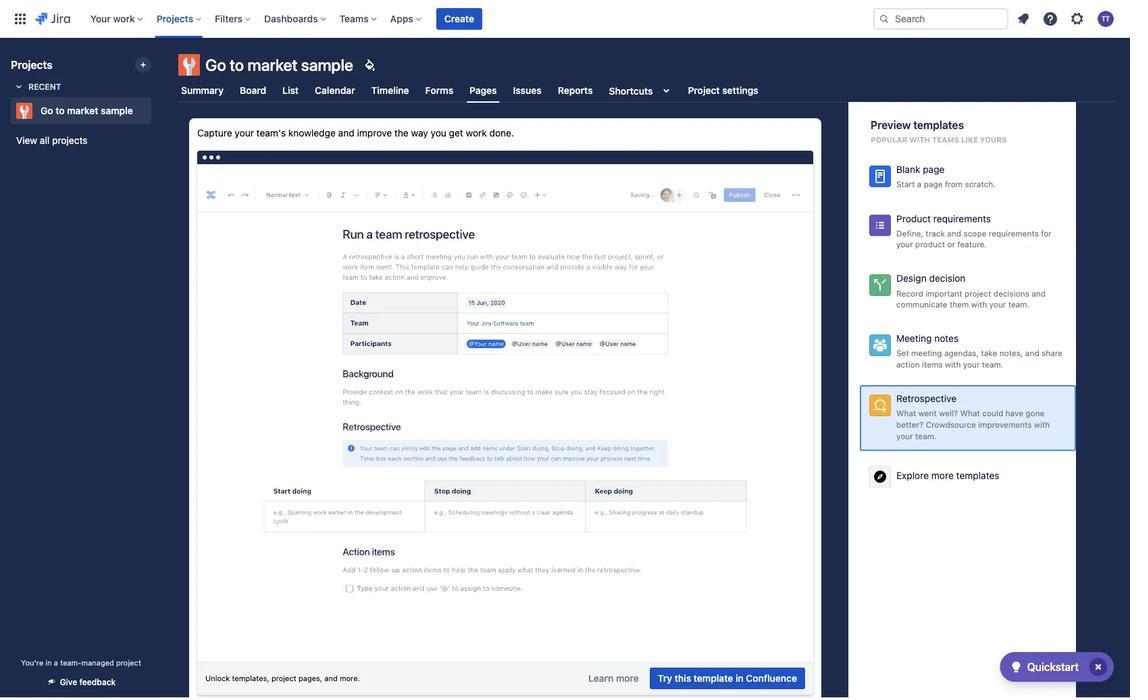 Task type: vqa. For each thing, say whether or not it's contained in the screenshot.
set
yes



Task type: locate. For each thing, give the bounding box(es) containing it.
them
[[950, 300, 970, 309]]

scratch.
[[966, 180, 996, 189]]

more image
[[873, 469, 889, 485]]

sample left add to starred image
[[101, 105, 133, 116]]

0 vertical spatial more
[[932, 470, 954, 481]]

0 horizontal spatial sample
[[101, 105, 133, 116]]

shortcuts
[[610, 85, 653, 96]]

timeline link
[[369, 78, 412, 103]]

0 horizontal spatial team.
[[916, 431, 937, 441]]

yours
[[981, 136, 1008, 144]]

go
[[206, 55, 226, 74], [41, 105, 53, 116]]

share
[[1042, 349, 1063, 358]]

your inside retrospective what went well? what could have gone better? crowdsource improvements with your team.
[[897, 431, 914, 441]]

and left share
[[1026, 349, 1040, 358]]

summary link
[[178, 78, 226, 103]]

project up them
[[965, 288, 992, 298]]

set
[[897, 349, 910, 358]]

with down agendas,
[[946, 360, 962, 369]]

in right you're
[[46, 658, 52, 667]]

projects inside popup button
[[157, 13, 193, 24]]

1 horizontal spatial go to market sample
[[206, 55, 353, 74]]

meeting notes image
[[873, 337, 889, 354]]

settings
[[723, 85, 759, 96]]

product requirements image
[[873, 217, 889, 233]]

blank image
[[873, 168, 889, 185]]

your profile and settings image
[[1098, 11, 1115, 27]]

go down the recent
[[41, 105, 53, 116]]

0 horizontal spatial projects
[[11, 58, 52, 71]]

2 vertical spatial team.
[[916, 431, 937, 441]]

0 horizontal spatial project
[[116, 658, 141, 667]]

sample up calendar
[[301, 55, 353, 74]]

0 vertical spatial market
[[248, 55, 298, 74]]

go to market sample
[[206, 55, 353, 74], [41, 105, 133, 116]]

more inside button
[[932, 470, 954, 481]]

team. inside retrospective what went well? what could have gone better? crowdsource improvements with your team.
[[916, 431, 937, 441]]

templates down crowdsource
[[957, 470, 1000, 481]]

with
[[910, 136, 931, 144], [972, 300, 988, 309], [946, 360, 962, 369], [1035, 420, 1051, 429]]

market up list
[[248, 55, 298, 74]]

templates,
[[232, 674, 270, 683]]

0 horizontal spatial what
[[897, 409, 917, 418]]

managed
[[81, 658, 114, 667]]

with left teams
[[910, 136, 931, 144]]

view
[[16, 135, 37, 146]]

unlock
[[206, 674, 230, 683]]

in right template
[[736, 673, 744, 684]]

important
[[926, 288, 963, 298]]

1 horizontal spatial work
[[466, 127, 487, 139]]

action
[[897, 360, 920, 369]]

projects up 'sidebar navigation' icon on the left top
[[157, 13, 193, 24]]

0 vertical spatial project
[[965, 288, 992, 298]]

page left from
[[925, 180, 943, 189]]

with right them
[[972, 300, 988, 309]]

your
[[90, 13, 111, 24]]

track
[[926, 228, 946, 238]]

1 vertical spatial work
[[466, 127, 487, 139]]

1 vertical spatial go to market sample
[[41, 105, 133, 116]]

1 horizontal spatial in
[[736, 673, 744, 684]]

0 vertical spatial in
[[46, 658, 52, 667]]

preview
[[871, 119, 911, 131]]

your down define,
[[897, 240, 914, 249]]

help image
[[1043, 11, 1059, 27]]

your down agendas,
[[964, 360, 981, 369]]

you're in a team-managed project
[[21, 658, 141, 667]]

market
[[248, 55, 298, 74], [67, 105, 98, 116]]

1 vertical spatial to
[[56, 105, 65, 116]]

templates inside button
[[957, 470, 1000, 481]]

and for improve
[[338, 127, 355, 139]]

1 vertical spatial projects
[[11, 58, 52, 71]]

0 vertical spatial requirements
[[934, 213, 992, 224]]

0 horizontal spatial go
[[41, 105, 53, 116]]

1 horizontal spatial more
[[932, 470, 954, 481]]

and up "or"
[[948, 228, 962, 238]]

team. down decisions
[[1009, 300, 1030, 309]]

0 vertical spatial sample
[[301, 55, 353, 74]]

1 horizontal spatial projects
[[157, 13, 193, 24]]

go to market sample up list
[[206, 55, 353, 74]]

pages
[[470, 85, 497, 96]]

notes,
[[1000, 349, 1024, 358]]

with down the gone
[[1035, 420, 1051, 429]]

dismiss quickstart image
[[1088, 656, 1110, 678]]

1 horizontal spatial to
[[230, 55, 244, 74]]

projects up collapse recent projects image
[[11, 58, 52, 71]]

1 horizontal spatial go
[[206, 55, 226, 74]]

design
[[897, 273, 927, 284]]

what right well?
[[961, 409, 981, 418]]

issues link
[[511, 78, 545, 103]]

communicate
[[897, 300, 948, 309]]

market up view all projects link
[[67, 105, 98, 116]]

shortcuts button
[[607, 78, 678, 103]]

0 vertical spatial templates
[[914, 119, 965, 131]]

2 vertical spatial project
[[272, 674, 297, 683]]

try this template in confluence button
[[650, 668, 806, 690]]

project
[[688, 85, 720, 96]]

and
[[338, 127, 355, 139], [948, 228, 962, 238], [1032, 288, 1047, 298], [1026, 349, 1040, 358], [325, 674, 338, 683]]

0 horizontal spatial in
[[46, 658, 52, 667]]

product requirements define, track and scope requirements for your product or feature.
[[897, 213, 1052, 249]]

for
[[1042, 228, 1052, 238]]

0 horizontal spatial market
[[67, 105, 98, 116]]

requirements left for
[[990, 228, 1040, 238]]

go to market sample up view all projects link
[[41, 105, 133, 116]]

and inside design decision record important project decisions and communicate them with your team.
[[1032, 288, 1047, 298]]

0 vertical spatial go
[[206, 55, 226, 74]]

a left team-
[[54, 658, 58, 667]]

add to starred image
[[147, 103, 164, 119]]

more
[[932, 470, 954, 481], [616, 673, 639, 684]]

more right explore
[[932, 470, 954, 481]]

calendar link
[[312, 78, 358, 103]]

page right blank
[[924, 164, 945, 175]]

banner
[[0, 0, 1131, 38]]

project right managed at the left of the page
[[116, 658, 141, 667]]

and left improve
[[338, 127, 355, 139]]

feature.
[[958, 240, 988, 249]]

get
[[449, 127, 464, 139]]

and for scope
[[948, 228, 962, 238]]

project left pages,
[[272, 674, 297, 683]]

preview templates popular with teams like yours
[[871, 119, 1008, 144]]

2 horizontal spatial team.
[[1009, 300, 1030, 309]]

team. inside meeting notes set meeting agendas, take notes, and share action items with your team.
[[983, 360, 1004, 369]]

projects
[[52, 135, 88, 146]]

templates up teams
[[914, 119, 965, 131]]

0 vertical spatial to
[[230, 55, 244, 74]]

sample
[[301, 55, 353, 74], [101, 105, 133, 116]]

requirements up the scope
[[934, 213, 992, 224]]

banner containing your work
[[0, 0, 1131, 38]]

more for explore
[[932, 470, 954, 481]]

0 vertical spatial work
[[113, 13, 135, 24]]

decision image
[[873, 277, 889, 293]]

what up better? at the right of page
[[897, 409, 917, 418]]

to
[[230, 55, 244, 74], [56, 105, 65, 116]]

0 vertical spatial projects
[[157, 13, 193, 24]]

1 horizontal spatial team.
[[983, 360, 1004, 369]]

tab list
[[170, 78, 1123, 103]]

teams button
[[336, 8, 382, 30]]

1 vertical spatial market
[[67, 105, 98, 116]]

work right get
[[466, 127, 487, 139]]

recent
[[28, 82, 61, 91]]

list
[[283, 85, 299, 96]]

and right decisions
[[1032, 288, 1047, 298]]

team-
[[60, 658, 81, 667]]

1 horizontal spatial project
[[272, 674, 297, 683]]

filters button
[[211, 8, 256, 30]]

1 vertical spatial more
[[616, 673, 639, 684]]

list link
[[280, 78, 302, 103]]

reports
[[558, 85, 593, 96]]

work right your
[[113, 13, 135, 24]]

more.
[[340, 674, 360, 683]]

to down the recent
[[56, 105, 65, 116]]

jira image
[[35, 11, 70, 27], [35, 11, 70, 27]]

meeting
[[912, 349, 943, 358]]

capture
[[197, 127, 232, 139]]

team. down better? at the right of page
[[916, 431, 937, 441]]

0 horizontal spatial work
[[113, 13, 135, 24]]

your inside design decision record important project decisions and communicate them with your team.
[[990, 300, 1007, 309]]

improvements
[[979, 420, 1033, 429]]

0 vertical spatial a
[[918, 180, 922, 189]]

your
[[235, 127, 254, 139], [897, 240, 914, 249], [990, 300, 1007, 309], [964, 360, 981, 369], [897, 431, 914, 441]]

go to market sample link
[[11, 97, 146, 124]]

1 horizontal spatial a
[[918, 180, 922, 189]]

1 horizontal spatial what
[[961, 409, 981, 418]]

0 horizontal spatial a
[[54, 658, 58, 667]]

a right start
[[918, 180, 922, 189]]

to up board
[[230, 55, 244, 74]]

popular
[[871, 136, 908, 144]]

with inside retrospective what went well? what could have gone better? crowdsource improvements with your team.
[[1035, 420, 1051, 429]]

0 horizontal spatial more
[[616, 673, 639, 684]]

1 vertical spatial templates
[[957, 470, 1000, 481]]

1 vertical spatial go
[[41, 105, 53, 116]]

teams
[[340, 13, 369, 24]]

your down decisions
[[990, 300, 1007, 309]]

notifications image
[[1016, 11, 1032, 27]]

1 vertical spatial in
[[736, 673, 744, 684]]

dashboards button
[[260, 8, 332, 30]]

and left more.
[[325, 674, 338, 683]]

take
[[982, 349, 998, 358]]

team. down take
[[983, 360, 1004, 369]]

1 vertical spatial project
[[116, 658, 141, 667]]

more inside button
[[616, 673, 639, 684]]

0 vertical spatial team.
[[1009, 300, 1030, 309]]

2 horizontal spatial project
[[965, 288, 992, 298]]

your down better? at the right of page
[[897, 431, 914, 441]]

go up summary
[[206, 55, 226, 74]]

check image
[[1009, 659, 1025, 675]]

in
[[46, 658, 52, 667], [736, 673, 744, 684]]

and inside product requirements define, track and scope requirements for your product or feature.
[[948, 228, 962, 238]]

retrospective what went well? what could have gone better? crowdsource improvements with your team.
[[897, 393, 1051, 441]]

more right learn
[[616, 673, 639, 684]]

1 vertical spatial team.
[[983, 360, 1004, 369]]



Task type: describe. For each thing, give the bounding box(es) containing it.
pages,
[[299, 674, 323, 683]]

blank page start a page from scratch.
[[897, 164, 996, 189]]

more for learn
[[616, 673, 639, 684]]

a inside blank page start a page from scratch.
[[918, 180, 922, 189]]

try this template in confluence
[[658, 673, 798, 684]]

way
[[411, 127, 428, 139]]

project settings
[[688, 85, 759, 96]]

meeting notes set meeting agendas, take notes, and share action items with your team.
[[897, 333, 1063, 369]]

quickstart
[[1028, 661, 1080, 674]]

explore more templates
[[897, 470, 1000, 481]]

projects button
[[153, 8, 207, 30]]

better?
[[897, 420, 924, 429]]

have
[[1006, 409, 1024, 418]]

apps button
[[386, 8, 427, 30]]

well?
[[940, 409, 959, 418]]

filters
[[215, 13, 243, 24]]

gone
[[1026, 409, 1045, 418]]

retrospective image
[[873, 397, 889, 414]]

give feedback button
[[38, 671, 124, 693]]

view all projects link
[[11, 128, 151, 153]]

scope
[[964, 228, 987, 238]]

quickstart button
[[1001, 652, 1115, 682]]

create project image
[[138, 59, 149, 70]]

view all projects
[[16, 135, 88, 146]]

teams
[[933, 136, 960, 144]]

and for more.
[[325, 674, 338, 683]]

product
[[897, 213, 932, 224]]

your work
[[90, 13, 135, 24]]

project settings link
[[686, 78, 762, 103]]

product
[[916, 240, 946, 249]]

give feedback
[[60, 678, 116, 687]]

agendas,
[[945, 349, 980, 358]]

with inside meeting notes set meeting agendas, take notes, and share action items with your team.
[[946, 360, 962, 369]]

or
[[948, 240, 956, 249]]

1 what from the left
[[897, 409, 917, 418]]

1 vertical spatial page
[[925, 180, 943, 189]]

team. for retrospective
[[916, 431, 937, 441]]

from
[[946, 180, 963, 189]]

tab list containing pages
[[170, 78, 1123, 103]]

appswitcher icon image
[[12, 11, 28, 27]]

confluence
[[747, 673, 798, 684]]

1 vertical spatial requirements
[[990, 228, 1040, 238]]

team's
[[257, 127, 286, 139]]

project inside design decision record important project decisions and communicate them with your team.
[[965, 288, 992, 298]]

apps
[[391, 13, 414, 24]]

dashboards
[[264, 13, 318, 24]]

with inside 'preview templates popular with teams like yours'
[[910, 136, 931, 144]]

decisions
[[994, 288, 1030, 298]]

improve
[[357, 127, 392, 139]]

retrospective
[[897, 393, 957, 404]]

summary
[[181, 85, 224, 96]]

like
[[962, 136, 979, 144]]

1 vertical spatial sample
[[101, 105, 133, 116]]

sidebar navigation image
[[147, 54, 177, 81]]

your inside meeting notes set meeting agendas, take notes, and share action items with your team.
[[964, 360, 981, 369]]

1 horizontal spatial market
[[248, 55, 298, 74]]

knowledge
[[289, 127, 336, 139]]

in inside button
[[736, 673, 744, 684]]

explore more templates button
[[861, 457, 1077, 497]]

forms
[[426, 85, 454, 96]]

create button
[[437, 8, 483, 30]]

learn more
[[589, 673, 639, 684]]

your inside product requirements define, track and scope requirements for your product or feature.
[[897, 240, 914, 249]]

and inside meeting notes set meeting agendas, take notes, and share action items with your team.
[[1026, 349, 1040, 358]]

set background color image
[[362, 57, 378, 73]]

define,
[[897, 228, 924, 238]]

record
[[897, 288, 924, 298]]

0 horizontal spatial go to market sample
[[41, 105, 133, 116]]

all
[[40, 135, 50, 146]]

give
[[60, 678, 77, 687]]

1 vertical spatial a
[[54, 658, 58, 667]]

items
[[923, 360, 943, 369]]

market inside go to market sample link
[[67, 105, 98, 116]]

blank
[[897, 164, 921, 175]]

went
[[919, 409, 938, 418]]

capture your team's knowledge and improve the way you get work done.
[[197, 127, 514, 139]]

meeting
[[897, 333, 932, 344]]

could
[[983, 409, 1004, 418]]

learn
[[589, 673, 614, 684]]

your left team's
[[235, 127, 254, 139]]

start
[[897, 180, 916, 189]]

search image
[[879, 14, 890, 24]]

collapse recent projects image
[[11, 78, 27, 95]]

templates inside 'preview templates popular with teams like yours'
[[914, 119, 965, 131]]

with inside design decision record important project decisions and communicate them with your team.
[[972, 300, 988, 309]]

team. for meeting notes
[[983, 360, 1004, 369]]

0 vertical spatial go to market sample
[[206, 55, 353, 74]]

timeline
[[372, 85, 409, 96]]

1 horizontal spatial sample
[[301, 55, 353, 74]]

create
[[445, 13, 475, 24]]

board
[[240, 85, 266, 96]]

Search field
[[874, 8, 1009, 30]]

settings image
[[1070, 11, 1086, 27]]

work inside popup button
[[113, 13, 135, 24]]

feedback
[[79, 678, 116, 687]]

calendar
[[315, 85, 355, 96]]

0 vertical spatial page
[[924, 164, 945, 175]]

crowdsource
[[927, 420, 977, 429]]

2 what from the left
[[961, 409, 981, 418]]

template
[[694, 673, 734, 684]]

0 horizontal spatial to
[[56, 105, 65, 116]]

design decision record important project decisions and communicate them with your team.
[[897, 273, 1047, 309]]

team. inside design decision record important project decisions and communicate them with your team.
[[1009, 300, 1030, 309]]

you
[[431, 127, 447, 139]]

[object object] confluence template image
[[197, 164, 814, 626]]

learn more button
[[581, 668, 648, 690]]

try
[[658, 673, 673, 684]]

your work button
[[86, 8, 149, 30]]

done.
[[490, 127, 514, 139]]

primary element
[[8, 0, 874, 38]]



